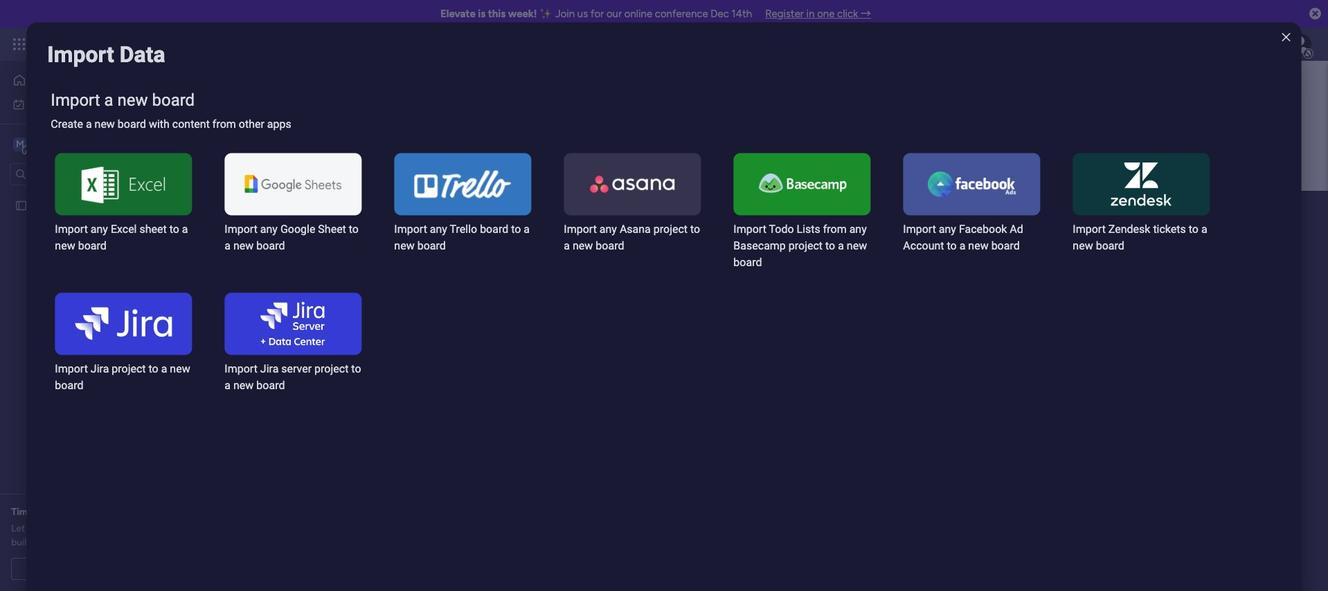Task type: locate. For each thing, give the bounding box(es) containing it.
work right the monday
[[112, 36, 137, 52]]

one
[[817, 8, 835, 20]]

2 jira from the left
[[260, 362, 279, 375]]

import inside import any google sheet to a new board
[[225, 222, 257, 235]]

option
[[0, 193, 177, 196]]

workspace
[[59, 137, 114, 151], [404, 196, 523, 227], [364, 230, 411, 242], [480, 312, 527, 324]]

free
[[61, 537, 80, 549]]

elevate is this week! ✨ join us for our online conference dec 14th
[[440, 8, 752, 20]]

my work
[[30, 98, 67, 110]]

lists
[[797, 222, 820, 235]]

close image
[[1282, 32, 1290, 43]]

you
[[364, 312, 380, 324]]

any inside import any facebook ad account to a new board
[[939, 222, 956, 235]]

any inside import any google sheet to a new board
[[260, 222, 278, 235]]

register in one click →
[[765, 8, 871, 20]]

a inside "import jira server project to a new board"
[[225, 379, 231, 392]]

1 horizontal spatial from
[[823, 222, 847, 235]]

3 any from the left
[[430, 222, 447, 235]]

test inside test list box
[[33, 200, 51, 212]]

server
[[281, 362, 312, 375]]

my work button
[[8, 93, 149, 115]]

new inside "import any asana project to a new board"
[[573, 239, 593, 252]]

project inside "import jira server project to a new board"
[[314, 362, 349, 375]]

public board image down boards
[[262, 343, 277, 358]]

import inside import any excel sheet to a new board
[[55, 222, 88, 235]]

import for import any google sheet to a new board
[[225, 222, 257, 235]]

board inside import jira project to a new board
[[55, 379, 83, 392]]

1 horizontal spatial this
[[488, 8, 506, 20]]

this
[[488, 8, 506, 20], [462, 312, 478, 324]]

work right "my"
[[46, 98, 67, 110]]

our
[[606, 8, 622, 20], [27, 523, 42, 535]]

1 vertical spatial review
[[79, 523, 107, 535]]

work inside my work button
[[46, 98, 67, 110]]

any up the account
[[939, 222, 956, 235]]

0 vertical spatial from
[[212, 117, 236, 130]]

1 horizontal spatial in
[[806, 8, 815, 20]]

project inside import todo lists from any basecamp project to a new board
[[788, 239, 823, 252]]

a inside import any google sheet to a new board
[[225, 239, 231, 252]]

import inside import jira project to a new board
[[55, 362, 88, 375]]

import inside import todo lists from any basecamp project to a new board
[[733, 222, 766, 235]]

an
[[51, 507, 61, 519]]

select product image
[[12, 37, 26, 51]]

time for an expert review let our experts review what you've built so far. free of charge
[[11, 507, 162, 549]]

import inside "import jira server project to a new board"
[[225, 362, 257, 375]]

jira for project
[[91, 362, 109, 375]]

any inside "import any asana project to a new board"
[[599, 222, 617, 235]]

charge
[[94, 537, 124, 549]]

what
[[110, 523, 131, 535]]

main up the "add"
[[346, 196, 399, 227]]

0 vertical spatial main
[[32, 137, 56, 151]]

built
[[11, 537, 30, 549]]

jira inside "import jira server project to a new board"
[[260, 362, 279, 375]]

a inside import any excel sheet to a new board
[[182, 222, 188, 235]]

0 vertical spatial this
[[488, 8, 506, 20]]

1 horizontal spatial jira
[[260, 362, 279, 375]]

in
[[806, 8, 815, 20], [452, 312, 459, 324]]

import for import todo lists from any basecamp project to a new board
[[733, 222, 766, 235]]

review
[[95, 507, 125, 519], [79, 523, 107, 535]]

so
[[33, 537, 43, 549]]

new inside the import zendesk tickets to a new board
[[1073, 239, 1093, 252]]

public board image inside test list box
[[15, 199, 28, 212]]

test down search in workspace field
[[33, 200, 51, 212]]

to inside import any google sheet to a new board
[[349, 222, 359, 235]]

boards
[[261, 312, 291, 324]]

1 vertical spatial this
[[462, 312, 478, 324]]

review up of
[[79, 523, 107, 535]]

boards
[[299, 279, 333, 292]]

main workspace
[[32, 137, 114, 151], [346, 196, 523, 227]]

main workspace down create
[[32, 137, 114, 151]]

sheet
[[139, 222, 167, 235]]

any inside import any trello board to a new board
[[430, 222, 447, 235]]

time
[[11, 507, 33, 519]]

1 vertical spatial work
[[46, 98, 67, 110]]

for inside 'time for an expert review let our experts review what you've built so far. free of charge'
[[35, 507, 48, 519]]

import any google sheet to a new board
[[225, 222, 359, 252]]

any left asana
[[599, 222, 617, 235]]

1 vertical spatial main
[[346, 196, 399, 227]]

workspace image
[[13, 137, 27, 152]]

jira inside import jira project to a new board
[[91, 362, 109, 375]]

for
[[591, 8, 604, 20], [35, 507, 48, 519]]

to inside "import any asana project to a new board"
[[690, 222, 700, 235]]

our left online
[[606, 8, 622, 20]]

import inside import any trello board to a new board
[[394, 222, 427, 235]]

with
[[149, 117, 170, 130]]

conference
[[655, 8, 708, 20]]

a inside import any facebook ad account to a new board
[[959, 239, 965, 252]]

1 horizontal spatial main
[[346, 196, 399, 227]]

import inside the import zendesk tickets to a new board
[[1073, 222, 1106, 235]]

0 horizontal spatial test
[[33, 200, 51, 212]]

any right lists
[[849, 222, 867, 235]]

0 horizontal spatial this
[[462, 312, 478, 324]]

0 horizontal spatial public board image
[[15, 199, 28, 212]]

register
[[765, 8, 804, 20]]

this right recently
[[462, 312, 478, 324]]

test up server
[[285, 345, 303, 356]]

1 horizontal spatial our
[[606, 8, 622, 20]]

a inside import jira project to a new board
[[161, 362, 167, 375]]

board
[[152, 90, 195, 109], [118, 117, 146, 130], [480, 222, 508, 235], [78, 239, 106, 252], [256, 239, 285, 252], [417, 239, 446, 252], [596, 239, 624, 252], [991, 239, 1020, 252], [1096, 239, 1124, 252], [733, 255, 762, 269], [55, 379, 83, 392], [256, 379, 285, 392]]

let
[[11, 523, 25, 535]]

any left excel
[[91, 222, 108, 235]]

import
[[47, 41, 114, 67], [51, 90, 100, 109], [55, 222, 88, 235], [225, 222, 257, 235], [394, 222, 427, 235], [564, 222, 597, 235], [733, 222, 766, 235], [903, 222, 936, 235], [1073, 222, 1106, 235], [55, 362, 88, 375], [225, 362, 257, 375]]

1 horizontal spatial test
[[285, 345, 303, 356]]

any
[[91, 222, 108, 235], [260, 222, 278, 235], [430, 222, 447, 235], [599, 222, 617, 235], [849, 222, 867, 235], [939, 222, 956, 235]]

import any excel sheet to a new board
[[55, 222, 188, 252]]

board inside import any google sheet to a new board
[[256, 239, 285, 252]]

to
[[169, 222, 179, 235], [349, 222, 359, 235], [511, 222, 521, 235], [690, 222, 700, 235], [1189, 222, 1198, 235], [825, 239, 835, 252], [947, 239, 957, 252], [149, 362, 158, 375], [351, 362, 361, 375]]

import any trello board to a new board
[[394, 222, 530, 252]]

1 any from the left
[[91, 222, 108, 235]]

1 vertical spatial in
[[452, 312, 459, 324]]

new inside import any excel sheet to a new board
[[55, 239, 75, 252]]

to inside import any facebook ad account to a new board
[[947, 239, 957, 252]]

us
[[577, 8, 588, 20]]

apps
[[267, 117, 291, 130]]

1 vertical spatial main workspace
[[346, 196, 523, 227]]

review up what
[[95, 507, 125, 519]]

my
[[30, 98, 44, 110]]

0 horizontal spatial from
[[212, 117, 236, 130]]

0 horizontal spatial work
[[46, 98, 67, 110]]

work
[[112, 36, 137, 52], [46, 98, 67, 110]]

board inside "import jira server project to a new board"
[[256, 379, 285, 392]]

work for my
[[46, 98, 67, 110]]

import for import any facebook ad account to a new board
[[903, 222, 936, 235]]

in left one
[[806, 8, 815, 20]]

sheet
[[318, 222, 346, 235]]

1 horizontal spatial work
[[112, 36, 137, 52]]

a inside "import any asana project to a new board"
[[564, 239, 570, 252]]

0 horizontal spatial main workspace
[[32, 137, 114, 151]]

1 horizontal spatial main workspace
[[346, 196, 523, 227]]

0 vertical spatial work
[[112, 36, 137, 52]]

0 vertical spatial test
[[33, 200, 51, 212]]

recently
[[414, 312, 449, 324]]

account
[[903, 239, 944, 252]]

new inside import jira project to a new board
[[170, 362, 190, 375]]

new inside import any facebook ad account to a new board
[[968, 239, 989, 252]]

from left other
[[212, 117, 236, 130]]

0 vertical spatial public board image
[[15, 199, 28, 212]]

for left 'an'
[[35, 507, 48, 519]]

public board image down workspace icon
[[15, 199, 28, 212]]

0 horizontal spatial main
[[32, 137, 56, 151]]

import inside "import any asana project to a new board"
[[564, 222, 597, 235]]

1 jira from the left
[[91, 362, 109, 375]]

to inside import todo lists from any basecamp project to a new board
[[825, 239, 835, 252]]

new inside import todo lists from any basecamp project to a new board
[[847, 239, 867, 252]]

1 horizontal spatial public board image
[[262, 343, 277, 358]]

0 horizontal spatial for
[[35, 507, 48, 519]]

0 vertical spatial main workspace
[[32, 137, 114, 151]]

any for import any google sheet to a new board
[[260, 222, 278, 235]]

project inside import jira project to a new board
[[112, 362, 146, 375]]

any left trello on the left top of page
[[430, 222, 447, 235]]

0 horizontal spatial jira
[[91, 362, 109, 375]]

this right 'is'
[[488, 8, 506, 20]]

a inside the import zendesk tickets to a new board
[[1201, 222, 1207, 235]]

description
[[414, 230, 462, 242]]

monday work management
[[62, 36, 215, 52]]

work for monday
[[112, 36, 137, 52]]

management
[[140, 36, 215, 52]]

1 vertical spatial public board image
[[262, 343, 277, 358]]

main workspace up the description
[[346, 196, 523, 227]]

1 vertical spatial test
[[285, 345, 303, 356]]

create
[[51, 117, 83, 130]]

from right lists
[[823, 222, 847, 235]]

4 any from the left
[[599, 222, 617, 235]]

main inside workspace selection element
[[32, 137, 56, 151]]

any left "google"
[[260, 222, 278, 235]]

zendesk
[[1108, 222, 1150, 235]]

0 horizontal spatial our
[[27, 523, 42, 535]]

0 vertical spatial for
[[591, 8, 604, 20]]

basecamp
[[733, 239, 786, 252]]

1 vertical spatial from
[[823, 222, 847, 235]]

import inside import any facebook ad account to a new board
[[903, 222, 936, 235]]

recent
[[261, 279, 296, 292]]

main right workspace icon
[[32, 137, 56, 151]]

to inside import jira project to a new board
[[149, 362, 158, 375]]

public board image
[[15, 199, 28, 212], [262, 343, 277, 358]]

in right recently
[[452, 312, 459, 324]]

1 vertical spatial our
[[27, 523, 42, 535]]

asana
[[620, 222, 651, 235]]

tickets
[[1153, 222, 1186, 235]]

a
[[104, 90, 113, 109], [86, 117, 92, 130], [182, 222, 188, 235], [524, 222, 530, 235], [1201, 222, 1207, 235], [225, 239, 231, 252], [564, 239, 570, 252], [838, 239, 844, 252], [959, 239, 965, 252], [161, 362, 167, 375], [225, 379, 231, 392]]

to inside the import zendesk tickets to a new board
[[1189, 222, 1198, 235]]

add
[[344, 230, 362, 242]]

any inside import any excel sheet to a new board
[[91, 222, 108, 235]]

main
[[32, 137, 56, 151], [346, 196, 399, 227]]

monday
[[62, 36, 109, 52]]

board inside the import zendesk tickets to a new board
[[1096, 239, 1124, 252]]

experts
[[44, 523, 76, 535]]

new
[[117, 90, 148, 109], [95, 117, 115, 130], [55, 239, 75, 252], [233, 239, 254, 252], [394, 239, 415, 252], [573, 239, 593, 252], [847, 239, 867, 252], [968, 239, 989, 252], [1073, 239, 1093, 252], [170, 362, 190, 375], [233, 379, 254, 392]]

visited
[[383, 312, 412, 324]]

project
[[653, 222, 688, 235], [788, 239, 823, 252], [112, 362, 146, 375], [314, 362, 349, 375]]

6 any from the left
[[939, 222, 956, 235]]

0 vertical spatial in
[[806, 8, 815, 20]]

register in one click → link
[[765, 8, 871, 20]]

for right us
[[591, 8, 604, 20]]

import for import a new board
[[51, 90, 100, 109]]

2 any from the left
[[260, 222, 278, 235]]

1 vertical spatial for
[[35, 507, 48, 519]]

0 vertical spatial review
[[95, 507, 125, 519]]

✨
[[540, 8, 553, 20]]

our up so
[[27, 523, 42, 535]]

content
[[172, 117, 210, 130]]

jira
[[91, 362, 109, 375], [260, 362, 279, 375]]

5 any from the left
[[849, 222, 867, 235]]

to inside import any trello board to a new board
[[511, 222, 521, 235]]

far.
[[45, 537, 59, 549]]

ad
[[1010, 222, 1023, 235]]

and
[[293, 312, 309, 324]]

join
[[555, 8, 575, 20]]



Task type: vqa. For each thing, say whether or not it's contained in the screenshot.
board in the Import Jira server project to a new board
yes



Task type: describe. For each thing, give the bounding box(es) containing it.
import a new board
[[51, 90, 195, 109]]

import any asana project to a new board
[[564, 222, 700, 252]]

dec
[[711, 8, 729, 20]]

members
[[350, 279, 396, 292]]

brad klo image
[[1289, 33, 1311, 55]]

0 horizontal spatial in
[[452, 312, 459, 324]]

test link
[[241, 331, 926, 370]]

import any facebook ad account to a new board
[[903, 222, 1023, 252]]

test list box
[[0, 191, 177, 404]]

import for import jira server project to a new board
[[225, 362, 257, 375]]

public board image inside test link
[[262, 343, 277, 358]]

m
[[16, 138, 24, 150]]

new inside import any trello board to a new board
[[394, 239, 415, 252]]

google
[[280, 222, 315, 235]]

import data
[[47, 41, 165, 67]]

new inside "import jira server project to a new board"
[[233, 379, 254, 392]]

boards and dashboards you visited recently in this workspace
[[261, 312, 527, 324]]

import for import any asana project to a new board
[[564, 222, 597, 235]]

Main workspace field
[[342, 196, 1272, 227]]

→
[[861, 8, 871, 20]]

import for import jira project to a new board
[[55, 362, 88, 375]]

0 vertical spatial our
[[606, 8, 622, 20]]

1 horizontal spatial for
[[591, 8, 604, 20]]

any for import any asana project to a new board
[[599, 222, 617, 235]]

new inside import any google sheet to a new board
[[233, 239, 254, 252]]

import for import any trello board to a new board
[[394, 222, 427, 235]]

project inside "import any asana project to a new board"
[[653, 222, 688, 235]]

our inside 'time for an expert review let our experts review what you've built so far. free of charge'
[[27, 523, 42, 535]]

create a new board with content from other apps
[[51, 117, 291, 130]]

a inside import todo lists from any basecamp project to a new board
[[838, 239, 844, 252]]

import for import any excel sheet to a new board
[[55, 222, 88, 235]]

board inside import any excel sheet to a new board
[[78, 239, 106, 252]]

any for import any trello board to a new board
[[430, 222, 447, 235]]

jira for server
[[260, 362, 279, 375]]

import jira project to a new board
[[55, 362, 190, 392]]

dashboards
[[312, 312, 362, 324]]

any inside import todo lists from any basecamp project to a new board
[[849, 222, 867, 235]]

import for import zendesk tickets to a new board
[[1073, 222, 1106, 235]]

elevate
[[440, 8, 475, 20]]

to inside import any excel sheet to a new board
[[169, 222, 179, 235]]

data
[[120, 41, 165, 67]]

a inside import any trello board to a new board
[[524, 222, 530, 235]]

excel
[[111, 222, 137, 235]]

board inside "import any asana project to a new board"
[[596, 239, 624, 252]]

other
[[239, 117, 264, 130]]

from inside import todo lists from any basecamp project to a new board
[[823, 222, 847, 235]]

click
[[837, 8, 858, 20]]

facebook
[[959, 222, 1007, 235]]

is
[[478, 8, 486, 20]]

you've
[[134, 523, 162, 535]]

any for import any facebook ad account to a new board
[[939, 222, 956, 235]]

workspace selection element
[[13, 136, 116, 154]]

import for import data
[[47, 41, 114, 67]]

home image
[[12, 73, 26, 87]]

board inside import todo lists from any basecamp project to a new board
[[733, 255, 762, 269]]

of
[[83, 537, 92, 549]]

week!
[[508, 8, 537, 20]]

expert
[[64, 507, 93, 519]]

import jira server project to a new board
[[225, 362, 361, 392]]

test inside test link
[[285, 345, 303, 356]]

todo
[[769, 222, 794, 235]]

to inside "import jira server project to a new board"
[[351, 362, 361, 375]]

recent boards
[[261, 279, 333, 292]]

14th
[[732, 8, 752, 20]]

board inside import any facebook ad account to a new board
[[991, 239, 1020, 252]]

main workspace inside workspace selection element
[[32, 137, 114, 151]]

any for import any excel sheet to a new board
[[91, 222, 108, 235]]

import todo lists from any basecamp project to a new board
[[733, 222, 867, 269]]

import zendesk tickets to a new board
[[1073, 222, 1207, 252]]

trello
[[450, 222, 477, 235]]

Search in workspace field
[[29, 166, 116, 182]]

online
[[624, 8, 652, 20]]

add workspace description
[[344, 230, 462, 242]]



